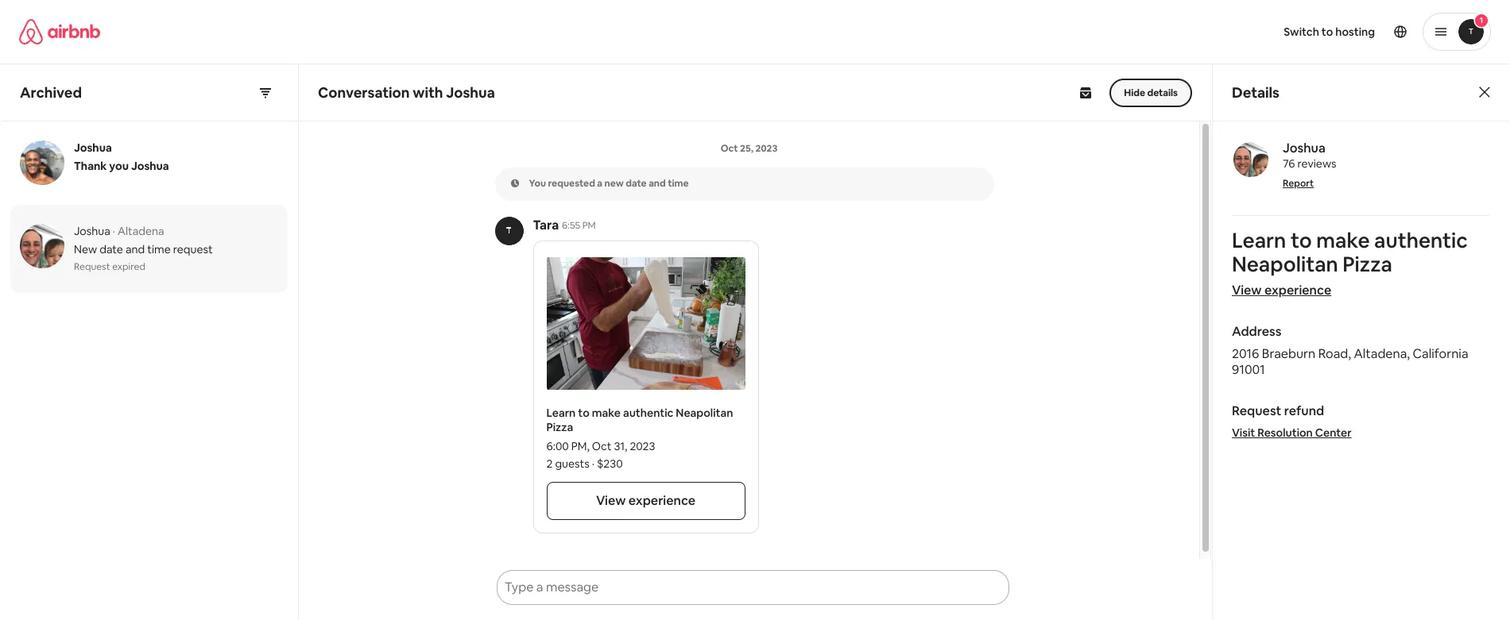 Task type: describe. For each thing, give the bounding box(es) containing it.
pm,
[[571, 440, 590, 454]]

report
[[1283, 177, 1314, 190]]

25,
[[740, 142, 754, 155]]

joshua for joshua 76 reviews report
[[1283, 140, 1326, 157]]

oct inside airbnb service says you requested a new date and time. sent oct 25, 2023, 6:55 pm group
[[721, 142, 738, 155]]

6:00
[[547, 440, 569, 454]]

1
[[1480, 15, 1484, 25]]

view experience link
[[1232, 282, 1332, 299]]

2016
[[1232, 346, 1259, 362]]

switch to hosting link
[[1274, 15, 1385, 48]]

2023 inside learn to make authentic neapolitan pizza 6:00 pm, oct 31, 2023 2 guests · $230
[[630, 440, 655, 454]]

new
[[74, 242, 97, 257]]

31,
[[614, 440, 627, 454]]

details
[[1232, 83, 1280, 101]]

learn for learn to make authentic neapolitan pizza view experience
[[1232, 227, 1287, 254]]

time for a
[[668, 177, 689, 190]]

to for learn to make authentic neapolitan pizza view experience
[[1291, 227, 1312, 254]]

experience inside learn to make authentic neapolitan pizza view experience
[[1265, 282, 1332, 299]]

and for new
[[126, 242, 145, 257]]

conversation
[[318, 83, 410, 101]]

expired
[[112, 261, 145, 273]]

· inside learn to make authentic neapolitan pizza 6:00 pm, oct 31, 2023 2 guests · $230
[[592, 457, 595, 471]]

authentic for learn to make authentic neapolitan pizza view experience
[[1374, 227, 1468, 254]]

neapolitan for learn to make authentic neapolitan pizza view experience
[[1232, 251, 1339, 278]]

76
[[1283, 157, 1295, 171]]

you
[[109, 159, 129, 173]]

joshua 76 reviews report
[[1283, 140, 1337, 190]]

visit
[[1232, 426, 1255, 440]]

6:55
[[562, 219, 580, 232]]

request refund visit resolution center
[[1232, 403, 1352, 440]]

view experience button
[[547, 483, 745, 521]]

center
[[1315, 426, 1352, 440]]

messaging page main contents element
[[0, 64, 1510, 621]]

2023 inside airbnb service says you requested a new date and time. sent oct 25, 2023, 6:55 pm group
[[756, 142, 778, 155]]

tara
[[533, 217, 559, 234]]

refund
[[1284, 403, 1325, 420]]

joshua right with
[[446, 83, 495, 101]]

view experience
[[596, 493, 696, 510]]

airbnb service says you requested a new date and time. sent oct 25, 2023, 6:55 pm group
[[477, 123, 1021, 201]]

conversation with joshua
[[318, 83, 495, 101]]

joshua image
[[1234, 142, 1269, 177]]

braeburn
[[1262, 346, 1316, 362]]

and for new
[[649, 177, 666, 190]]

experience inside button
[[629, 493, 696, 510]]

oct inside learn to make authentic neapolitan pizza 6:00 pm, oct 31, 2023 2 guests · $230
[[592, 440, 612, 454]]

hide details button
[[1110, 78, 1192, 107]]

learn to make authentic neapolitan pizza 6:00 pm, oct 31, 2023 2 guests · $230
[[547, 406, 733, 471]]

date for new
[[626, 177, 647, 190]]

address
[[1232, 324, 1282, 340]]

$230
[[597, 457, 623, 471]]

learn to make authentic neapolitan pizza view experience
[[1232, 227, 1468, 299]]

switch to hosting
[[1284, 25, 1375, 39]]



Task type: vqa. For each thing, say whether or not it's contained in the screenshot.
Request to the bottom
yes



Task type: locate. For each thing, give the bounding box(es) containing it.
to inside "profile" "element"
[[1322, 25, 1333, 39]]

a
[[597, 177, 603, 190]]

learn inside learn to make authentic neapolitan pizza view experience
[[1232, 227, 1287, 254]]

1 vertical spatial time
[[147, 242, 171, 257]]

0 horizontal spatial to
[[578, 406, 590, 421]]

make for learn to make authentic neapolitan pizza view experience
[[1317, 227, 1370, 254]]

and up expired
[[126, 242, 145, 257]]

neapolitan inside learn to make authentic neapolitan pizza 6:00 pm, oct 31, 2023 2 guests · $230
[[676, 406, 733, 421]]

make up 31,
[[592, 406, 621, 421]]

learn up 6:00
[[547, 406, 576, 421]]

pizza
[[1343, 251, 1393, 278], [547, 421, 573, 435]]

0 vertical spatial neapolitan
[[1232, 251, 1339, 278]]

0 vertical spatial date
[[626, 177, 647, 190]]

experience down learn to make authentic neapolitan pizza 6:00 pm, oct 31, 2023 2 guests · $230
[[629, 493, 696, 510]]

list of conversations group
[[1, 122, 297, 297]]

1 horizontal spatial oct
[[721, 142, 738, 155]]

reviews
[[1298, 157, 1337, 171]]

joshua · altadena new date and time request request expired
[[74, 224, 213, 273]]

request inside request refund visit resolution center
[[1232, 403, 1282, 420]]

california
[[1413, 346, 1469, 362]]

select to open user profile for tara image
[[495, 217, 523, 246], [495, 217, 523, 246]]

joshua up thank
[[74, 141, 112, 155]]

0 horizontal spatial and
[[126, 242, 145, 257]]

experience
[[1265, 282, 1332, 299], [629, 493, 696, 510]]

request up visit
[[1232, 403, 1282, 420]]

view down $230
[[596, 493, 626, 510]]

to inside learn to make authentic neapolitan pizza 6:00 pm, oct 31, 2023 2 guests · $230
[[578, 406, 590, 421]]

0 horizontal spatial make
[[592, 406, 621, 421]]

1 horizontal spatial neapolitan
[[1232, 251, 1339, 278]]

to right switch
[[1322, 25, 1333, 39]]

· left altadena
[[113, 224, 115, 238]]

1 horizontal spatial make
[[1317, 227, 1370, 254]]

0 vertical spatial experience
[[1265, 282, 1332, 299]]

0 horizontal spatial view
[[596, 493, 626, 510]]

road,
[[1319, 346, 1351, 362]]

neapolitan
[[1232, 251, 1339, 278], [676, 406, 733, 421]]

1 vertical spatial 2023
[[630, 440, 655, 454]]

2023 right 31,
[[630, 440, 655, 454]]

joshua inside joshua · altadena new date and time request request expired
[[74, 224, 110, 238]]

time inside joshua · altadena new date and time request request expired
[[147, 242, 171, 257]]

you requested a new date and time
[[529, 177, 689, 190]]

0 horizontal spatial 2023
[[630, 440, 655, 454]]

1 vertical spatial oct
[[592, 440, 612, 454]]

and right new
[[649, 177, 666, 190]]

1 horizontal spatial time
[[668, 177, 689, 190]]

2
[[547, 457, 553, 471]]

1 vertical spatial and
[[126, 242, 145, 257]]

joshua for joshua thank you joshua
[[74, 141, 112, 155]]

with
[[413, 83, 443, 101]]

and inside joshua · altadena new date and time request request expired
[[126, 242, 145, 257]]

end of inbox data group
[[1, 293, 297, 297]]

oct
[[721, 142, 738, 155], [592, 440, 612, 454]]

time inside group
[[668, 177, 689, 190]]

filter conversations. current filter: archived conversations image
[[259, 86, 272, 99]]

archived
[[20, 83, 82, 101]]

1 vertical spatial authentic
[[623, 406, 674, 421]]

1 vertical spatial date
[[100, 242, 123, 257]]

0 horizontal spatial ·
[[113, 224, 115, 238]]

time for altadena
[[147, 242, 171, 257]]

1 horizontal spatial learn
[[1232, 227, 1287, 254]]

guests
[[555, 457, 590, 471]]

time down altadena
[[147, 242, 171, 257]]

time right new
[[668, 177, 689, 190]]

make inside learn to make authentic neapolitan pizza view experience
[[1317, 227, 1370, 254]]

0 horizontal spatial date
[[100, 242, 123, 257]]

0 vertical spatial authentic
[[1374, 227, 1468, 254]]

· left $230
[[592, 457, 595, 471]]

2 horizontal spatial to
[[1322, 25, 1333, 39]]

joshua for joshua · altadena new date and time request request expired
[[74, 224, 110, 238]]

0 vertical spatial learn
[[1232, 227, 1287, 254]]

view inside learn to make authentic neapolitan pizza view experience
[[1232, 282, 1262, 299]]

date right new
[[626, 177, 647, 190]]

make for learn to make authentic neapolitan pizza 6:00 pm, oct 31, 2023 2 guests · $230
[[592, 406, 621, 421]]

time
[[668, 177, 689, 190], [147, 242, 171, 257]]

and inside group
[[649, 177, 666, 190]]

date for new
[[100, 242, 123, 257]]

oct 25, 2023
[[721, 142, 778, 155]]

you
[[529, 177, 546, 190]]

new
[[605, 177, 624, 190]]

date inside group
[[626, 177, 647, 190]]

authentic inside learn to make authentic neapolitan pizza view experience
[[1374, 227, 1468, 254]]

joshua up new
[[74, 224, 110, 238]]

oct left 25,
[[721, 142, 738, 155]]

pizza inside learn to make authentic neapolitan pizza view experience
[[1343, 251, 1393, 278]]

0 vertical spatial to
[[1322, 25, 1333, 39]]

1 horizontal spatial view
[[1232, 282, 1262, 299]]

date inside joshua · altadena new date and time request request expired
[[100, 242, 123, 257]]

0 horizontal spatial authentic
[[623, 406, 674, 421]]

91001
[[1232, 362, 1265, 378]]

hide details
[[1124, 86, 1178, 99]]

1 vertical spatial pizza
[[547, 421, 573, 435]]

learn inside learn to make authentic neapolitan pizza 6:00 pm, oct 31, 2023 2 guests · $230
[[547, 406, 576, 421]]

joshua thank you joshua
[[74, 141, 169, 173]]

to for switch to hosting
[[1322, 25, 1333, 39]]

1 horizontal spatial request
[[1232, 403, 1282, 420]]

experience up the address
[[1265, 282, 1332, 299]]

authentic inside learn to make authentic neapolitan pizza 6:00 pm, oct 31, 2023 2 guests · $230
[[623, 406, 674, 421]]

report button
[[1283, 177, 1314, 190]]

0 horizontal spatial request
[[74, 261, 110, 273]]

1 vertical spatial view
[[596, 493, 626, 510]]

0 vertical spatial pizza
[[1343, 251, 1393, 278]]

request
[[74, 261, 110, 273], [1232, 403, 1282, 420]]

address 2016 braeburn road, altadena, california 91001
[[1232, 324, 1469, 378]]

request inside joshua · altadena new date and time request request expired
[[74, 261, 110, 273]]

make inside learn to make authentic neapolitan pizza 6:00 pm, oct 31, 2023 2 guests · $230
[[592, 406, 621, 421]]

thank
[[74, 159, 107, 173]]

learn up "view experience" link
[[1232, 227, 1287, 254]]

1 horizontal spatial authentic
[[1374, 227, 1468, 254]]

joshua
[[446, 83, 495, 101], [1283, 140, 1326, 157], [74, 141, 112, 155], [131, 159, 169, 173], [74, 224, 110, 238]]

neapolitan for learn to make authentic neapolitan pizza 6:00 pm, oct 31, 2023 2 guests · $230
[[676, 406, 733, 421]]

1 horizontal spatial date
[[626, 177, 647, 190]]

· inside joshua · altadena new date and time request request expired
[[113, 224, 115, 238]]

details
[[1147, 86, 1178, 99]]

visit resolution center link
[[1232, 426, 1352, 440]]

0 horizontal spatial learn
[[547, 406, 576, 421]]

make
[[1317, 227, 1370, 254], [592, 406, 621, 421]]

1 vertical spatial experience
[[629, 493, 696, 510]]

to for learn to make authentic neapolitan pizza 6:00 pm, oct 31, 2023 2 guests · $230
[[578, 406, 590, 421]]

neapolitan inside learn to make authentic neapolitan pizza view experience
[[1232, 251, 1339, 278]]

to inside learn to make authentic neapolitan pizza view experience
[[1291, 227, 1312, 254]]

oct left 31,
[[592, 440, 612, 454]]

request
[[173, 242, 213, 257]]

pizza inside learn to make authentic neapolitan pizza 6:00 pm, oct 31, 2023 2 guests · $230
[[547, 421, 573, 435]]

1 button
[[1423, 13, 1491, 51]]

0 vertical spatial and
[[649, 177, 666, 190]]

hide
[[1124, 86, 1145, 99]]

1 vertical spatial request
[[1232, 403, 1282, 420]]

0 vertical spatial 2023
[[756, 142, 778, 155]]

󱠂
[[511, 176, 519, 190]]

altadena
[[118, 224, 164, 238]]

1 vertical spatial neapolitan
[[676, 406, 733, 421]]

1 vertical spatial make
[[592, 406, 621, 421]]

hosting
[[1336, 25, 1375, 39]]

joshua right you
[[131, 159, 169, 173]]

pizza for learn to make authentic neapolitan pizza view experience
[[1343, 251, 1393, 278]]

request down new
[[74, 261, 110, 273]]

0 vertical spatial time
[[668, 177, 689, 190]]

authentic
[[1374, 227, 1468, 254], [623, 406, 674, 421]]

1 vertical spatial to
[[1291, 227, 1312, 254]]

to up pm,
[[578, 406, 590, 421]]

to up "view experience" link
[[1291, 227, 1312, 254]]

pm
[[582, 219, 596, 232]]

profile element
[[774, 0, 1491, 64]]

authentic for learn to make authentic neapolitan pizza 6:00 pm, oct 31, 2023 2 guests · $230
[[623, 406, 674, 421]]

joshua inside "joshua 76 reviews report"
[[1283, 140, 1326, 157]]

resolution
[[1258, 426, 1313, 440]]

altadena,
[[1354, 346, 1410, 362]]

view
[[1232, 282, 1262, 299], [596, 493, 626, 510]]

1 horizontal spatial experience
[[1265, 282, 1332, 299]]

make up "view experience" link
[[1317, 227, 1370, 254]]

1 vertical spatial ·
[[592, 457, 595, 471]]

1 horizontal spatial to
[[1291, 227, 1312, 254]]

1 horizontal spatial ·
[[592, 457, 595, 471]]

0 horizontal spatial time
[[147, 242, 171, 257]]

0 horizontal spatial neapolitan
[[676, 406, 733, 421]]

view up the address
[[1232, 282, 1262, 299]]

view inside button
[[596, 493, 626, 510]]

2023
[[756, 142, 778, 155], [630, 440, 655, 454]]

1 vertical spatial learn
[[547, 406, 576, 421]]

0 horizontal spatial oct
[[592, 440, 612, 454]]

·
[[113, 224, 115, 238], [592, 457, 595, 471]]

and
[[649, 177, 666, 190], [126, 242, 145, 257]]

0 vertical spatial view
[[1232, 282, 1262, 299]]

requested
[[548, 177, 595, 190]]

joshua up report
[[1283, 140, 1326, 157]]

1 horizontal spatial and
[[649, 177, 666, 190]]

date up expired
[[100, 242, 123, 257]]

to
[[1322, 25, 1333, 39], [1291, 227, 1312, 254], [578, 406, 590, 421]]

pizza for learn to make authentic neapolitan pizza 6:00 pm, oct 31, 2023 2 guests · $230
[[547, 421, 573, 435]]

0 horizontal spatial experience
[[629, 493, 696, 510]]

2 vertical spatial to
[[578, 406, 590, 421]]

0 vertical spatial ·
[[113, 224, 115, 238]]

tara button
[[533, 217, 559, 235]]

0 vertical spatial oct
[[721, 142, 738, 155]]

learn for learn to make authentic neapolitan pizza 6:00 pm, oct 31, 2023 2 guests · $230
[[547, 406, 576, 421]]

0 vertical spatial make
[[1317, 227, 1370, 254]]

Type a message text field
[[498, 572, 979, 604]]

2023 right 25,
[[756, 142, 778, 155]]

0 horizontal spatial pizza
[[547, 421, 573, 435]]

tara 6:55 pm
[[533, 217, 596, 234]]

1 horizontal spatial 2023
[[756, 142, 778, 155]]

date
[[626, 177, 647, 190], [100, 242, 123, 257]]

0 vertical spatial request
[[74, 261, 110, 273]]

learn
[[1232, 227, 1287, 254], [547, 406, 576, 421]]

1 horizontal spatial pizza
[[1343, 251, 1393, 278]]

switch
[[1284, 25, 1319, 39]]



